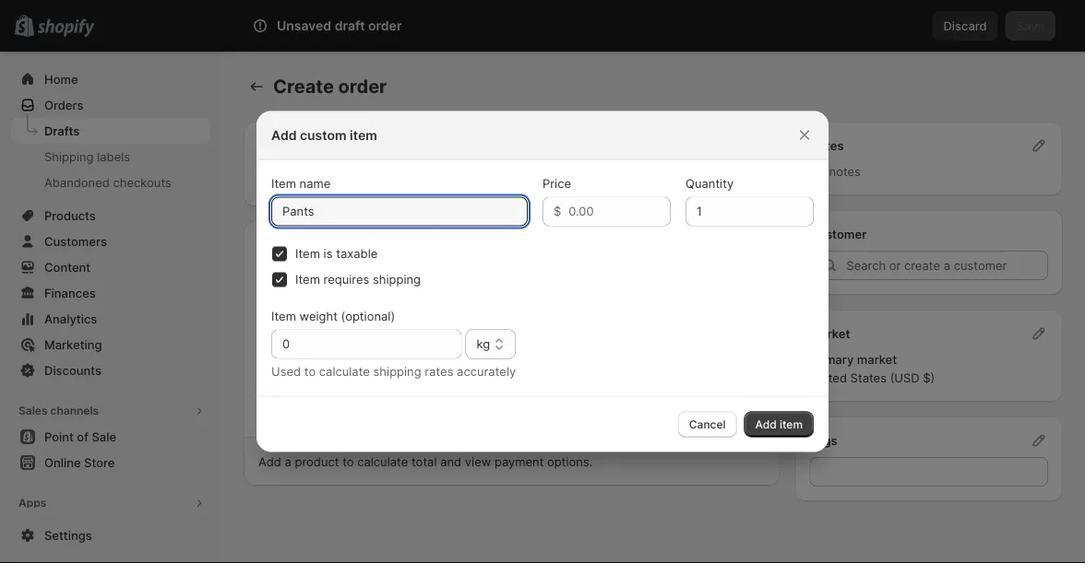 Task type: vqa. For each thing, say whether or not it's contained in the screenshot.
right 28 'button'
no



Task type: locate. For each thing, give the bounding box(es) containing it.
calculate inside add custom item dialog
[[319, 365, 370, 379]]

add right cancel
[[755, 418, 777, 431]]

0 horizontal spatial to
[[304, 365, 316, 379]]

1 vertical spatial order
[[338, 75, 387, 98]]

primary
[[810, 352, 854, 367]]

used to calculate shipping rates accurately
[[271, 365, 516, 379]]

draft
[[335, 18, 365, 34]]

item left is
[[295, 247, 320, 261]]

drafts
[[44, 124, 80, 138]]

kg
[[477, 337, 490, 352]]

requires
[[324, 273, 369, 287]]

unsaved
[[277, 18, 331, 34]]

item for item requires shipping
[[295, 273, 320, 287]]

0 vertical spatial to
[[304, 365, 316, 379]]

used
[[271, 365, 301, 379]]

—
[[424, 335, 436, 349]]

to
[[304, 365, 316, 379], [342, 455, 354, 469]]

1 horizontal spatial item
[[780, 418, 803, 431]]

market
[[857, 352, 897, 367]]

checkouts
[[113, 175, 171, 190]]

rates
[[425, 365, 453, 379]]

is
[[324, 247, 333, 261]]

to inside dialog
[[304, 365, 316, 379]]

add left custom
[[271, 127, 297, 143]]

1 vertical spatial to
[[342, 455, 354, 469]]

1 shipping from the top
[[373, 273, 421, 287]]

no
[[810, 164, 826, 179]]

apps button
[[11, 491, 210, 517]]

sales channels
[[18, 405, 99, 418]]

0 vertical spatial add
[[271, 127, 297, 143]]

1 vertical spatial shipping
[[373, 365, 421, 379]]

item left name
[[271, 177, 296, 191]]

0 vertical spatial shipping
[[373, 273, 421, 287]]

shipping
[[373, 273, 421, 287], [373, 365, 421, 379]]

item left weight
[[271, 310, 296, 324]]

add left a
[[258, 455, 281, 469]]

calculate left "total"
[[357, 455, 408, 469]]

abandoned checkouts
[[44, 175, 171, 190]]

$
[[554, 204, 561, 219]]

2 vertical spatial add
[[258, 455, 281, 469]]

add item
[[755, 418, 803, 431]]

view
[[465, 455, 491, 469]]

weight
[[300, 310, 338, 324]]

add item button
[[744, 412, 814, 438]]

item for item name
[[271, 177, 296, 191]]

Item weight (optional) number field
[[271, 330, 434, 359]]

shipping left not
[[373, 365, 421, 379]]

not calculated
[[424, 364, 507, 379]]

sales channels button
[[11, 399, 210, 424]]

customer
[[810, 227, 867, 241]]

order right create
[[338, 75, 387, 98]]

1 vertical spatial item
[[780, 418, 803, 431]]

0 horizontal spatial item
[[350, 127, 377, 143]]

browse
[[712, 170, 754, 184]]

item
[[350, 127, 377, 143], [780, 418, 803, 431]]

product
[[295, 455, 339, 469]]

total
[[270, 394, 299, 408]]

to right product on the bottom left of the page
[[342, 455, 354, 469]]

discard
[[943, 18, 987, 33]]

to right used
[[304, 365, 316, 379]]

calculate
[[319, 365, 370, 379], [357, 455, 408, 469]]

0 vertical spatial order
[[368, 18, 402, 34]]

shipping
[[44, 149, 94, 164]]

item name
[[271, 177, 331, 191]]

orders link
[[11, 92, 210, 118]]

home link
[[11, 66, 210, 92]]

shipping labels link
[[11, 144, 210, 170]]

quantity
[[686, 177, 734, 191]]

orders
[[44, 98, 83, 112]]

item
[[271, 177, 296, 191], [295, 247, 320, 261], [295, 273, 320, 287], [271, 310, 296, 324]]

item weight (optional)
[[271, 310, 395, 324]]

0 vertical spatial calculate
[[319, 365, 370, 379]]

add custom item
[[271, 127, 377, 143]]

item requires shipping
[[295, 273, 421, 287]]

and
[[440, 455, 462, 469]]

calculate down item weight (optional) "number field"
[[319, 365, 370, 379]]

add inside button
[[755, 418, 777, 431]]

cancel
[[689, 418, 726, 431]]

add
[[271, 127, 297, 143], [755, 418, 777, 431], [258, 455, 281, 469]]

subtotal
[[270, 276, 318, 290]]

order
[[368, 18, 402, 34], [338, 75, 387, 98]]

order right draft
[[368, 18, 402, 34]]

add for add custom item
[[271, 127, 297, 143]]

states
[[850, 371, 887, 385]]

united
[[810, 371, 847, 385]]

item for item weight (optional)
[[271, 310, 296, 324]]

payment
[[495, 455, 544, 469]]

1 vertical spatial add
[[755, 418, 777, 431]]

shipping up (optional)
[[373, 273, 421, 287]]

item up weight
[[295, 273, 320, 287]]



Task type: describe. For each thing, give the bounding box(es) containing it.
1 vertical spatial calculate
[[357, 455, 408, 469]]

price
[[543, 177, 571, 191]]

channels
[[50, 405, 99, 418]]

search
[[305, 18, 344, 33]]

settings link
[[11, 523, 210, 549]]

Quantity number field
[[686, 197, 786, 227]]

$)
[[923, 371, 935, 385]]

accurately
[[457, 365, 516, 379]]

Item name text field
[[271, 197, 528, 227]]

taxable
[[336, 247, 378, 261]]

abandoned checkouts link
[[11, 170, 210, 196]]

2 shipping from the top
[[373, 365, 421, 379]]

shopify image
[[37, 19, 94, 37]]

(optional)
[[341, 310, 395, 324]]

tags
[[810, 434, 838, 448]]

unsaved draft order
[[277, 18, 402, 34]]

custom
[[300, 127, 347, 143]]

abandoned
[[44, 175, 110, 190]]

a
[[285, 455, 291, 469]]

(usd
[[890, 371, 920, 385]]

settings
[[44, 529, 92, 543]]

market
[[810, 327, 850, 341]]

shipping labels
[[44, 149, 130, 164]]

item is taxable
[[295, 247, 378, 261]]

total
[[411, 455, 437, 469]]

notes
[[810, 138, 844, 153]]

no notes
[[810, 164, 861, 179]]

add a product to calculate total and view payment options.
[[258, 455, 593, 469]]

calculated
[[448, 364, 507, 379]]

discounts link
[[11, 358, 210, 384]]

discard link
[[932, 11, 998, 41]]

products
[[258, 138, 311, 153]]

name
[[300, 177, 331, 191]]

browse button
[[700, 162, 765, 192]]

payment
[[258, 238, 309, 252]]

cancel button
[[678, 412, 737, 438]]

drafts link
[[11, 118, 210, 144]]

options.
[[547, 455, 593, 469]]

not
[[424, 364, 445, 379]]

home
[[44, 72, 78, 86]]

Price text field
[[569, 197, 671, 227]]

notes
[[829, 164, 861, 179]]

0 vertical spatial item
[[350, 127, 377, 143]]

item inside add item button
[[780, 418, 803, 431]]

primary market united states (usd $)
[[810, 352, 935, 385]]

add custom item dialog
[[0, 111, 1085, 453]]

discounts
[[44, 364, 101, 378]]

item for item is taxable
[[295, 247, 320, 261]]

labels
[[97, 149, 130, 164]]

create order
[[273, 75, 387, 98]]

apps
[[18, 497, 46, 510]]

$0.00
[[719, 394, 753, 408]]

1 horizontal spatial to
[[342, 455, 354, 469]]

sales
[[18, 405, 48, 418]]

create
[[273, 75, 334, 98]]

add for add a product to calculate total and view payment options.
[[258, 455, 281, 469]]

search button
[[275, 11, 810, 41]]

add for add item
[[755, 418, 777, 431]]



